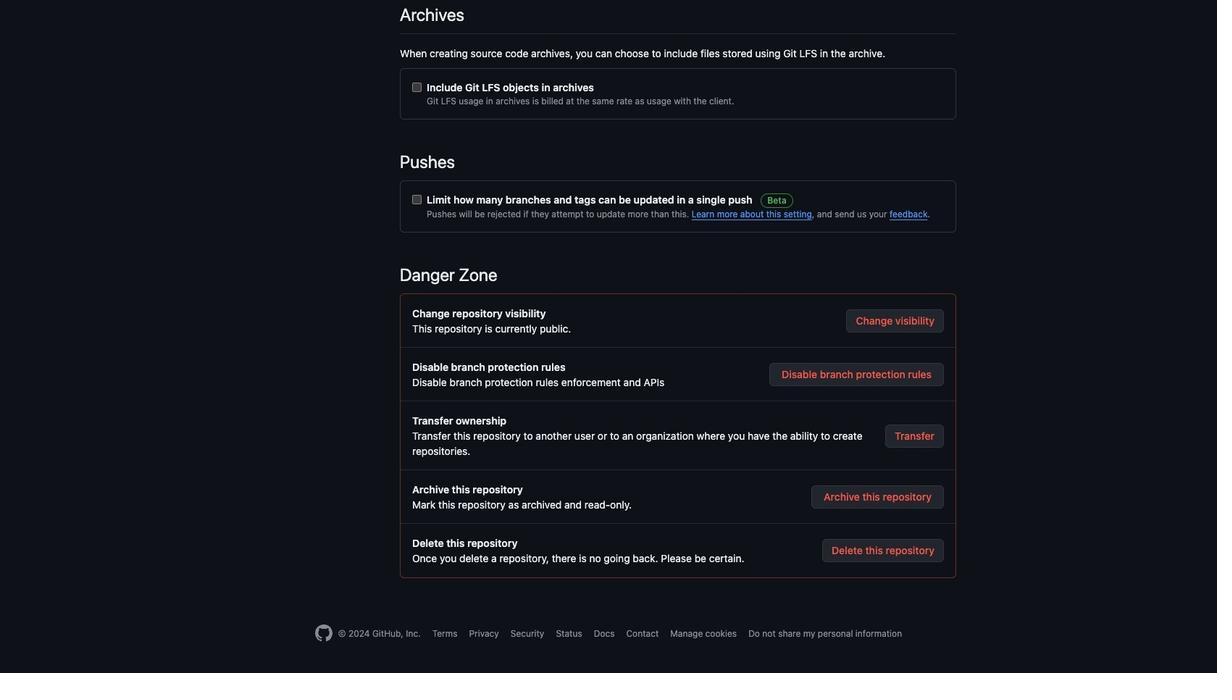 Task type: locate. For each thing, give the bounding box(es) containing it.
None checkbox
[[413, 83, 422, 92]]

None checkbox
[[413, 195, 422, 204]]

homepage image
[[315, 625, 333, 642]]



Task type: vqa. For each thing, say whether or not it's contained in the screenshot.
CHECKBOX
yes



